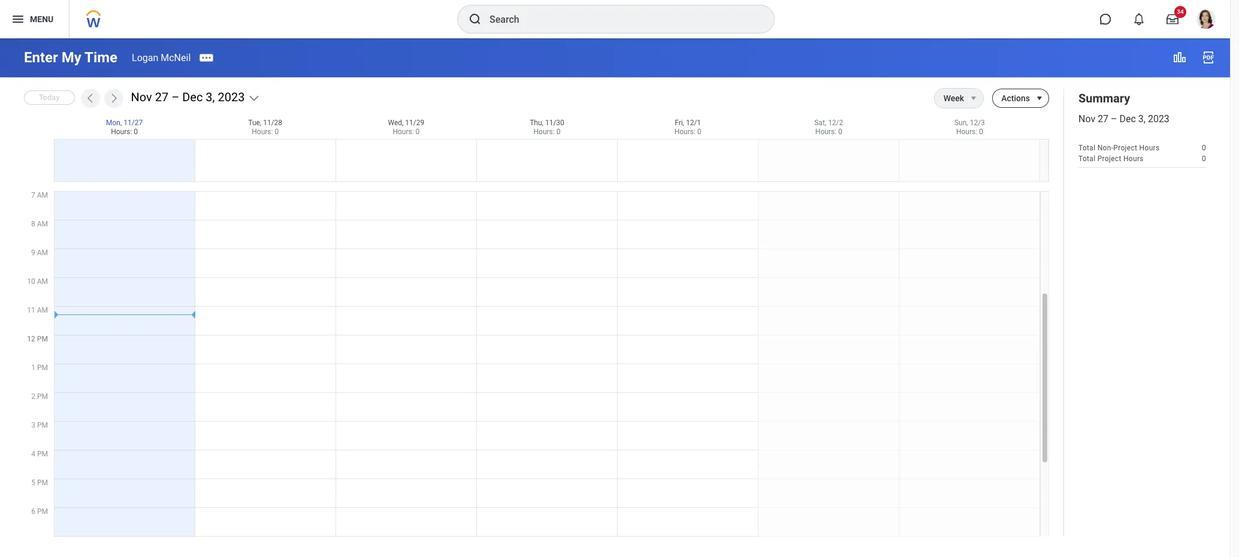 Task type: describe. For each thing, give the bounding box(es) containing it.
logan mcneil link
[[132, 52, 191, 63]]

0 horizontal spatial dec
[[182, 90, 203, 104]]

10 am
[[27, 278, 48, 286]]

am for 9 am
[[37, 249, 48, 257]]

7 hours: from the left
[[957, 128, 978, 136]]

am for 10 am
[[37, 278, 48, 286]]

actions button
[[993, 89, 1030, 108]]

4
[[31, 450, 35, 459]]

pm for 6 pm
[[37, 508, 48, 516]]

notifications large image
[[1133, 13, 1145, 25]]

pm for 2 pm
[[37, 393, 48, 401]]

summary
[[1079, 91, 1131, 105]]

0 horizontal spatial nov
[[131, 90, 152, 104]]

4 pm
[[31, 450, 48, 459]]

11/27
[[124, 119, 143, 127]]

12/3
[[970, 119, 985, 127]]

am for 7 am
[[37, 191, 48, 200]]

11/30
[[545, 119, 564, 127]]

1
[[31, 364, 35, 372]]

6 hours: from the left
[[816, 128, 837, 136]]

1 hours: from the left
[[111, 128, 132, 136]]

12/2
[[828, 119, 843, 127]]

11 am
[[27, 306, 48, 315]]

justify image
[[11, 12, 25, 26]]

0 vertical spatial hours
[[1140, 144, 1160, 153]]

total non-project hours
[[1079, 144, 1160, 153]]

1 horizontal spatial 2023
[[1148, 113, 1170, 125]]

1 vertical spatial 3,
[[1139, 113, 1146, 125]]

thu,
[[530, 119, 544, 127]]

thu, 11/30
[[530, 119, 564, 127]]

9
[[31, 249, 35, 257]]

wed,
[[388, 119, 404, 127]]

1 vertical spatial hours
[[1124, 155, 1144, 163]]

1 pm
[[31, 364, 48, 372]]

mcneil
[[161, 52, 191, 63]]

pm for 4 pm
[[37, 450, 48, 459]]

1 horizontal spatial –
[[1111, 113, 1118, 125]]

2 pm
[[31, 393, 48, 401]]

6 pm
[[31, 508, 48, 516]]

5 hours: from the left
[[675, 128, 696, 136]]

sun,
[[955, 119, 968, 127]]

wed, 11/29
[[388, 119, 425, 127]]

search image
[[468, 12, 482, 26]]

0 vertical spatial project
[[1114, 144, 1138, 153]]

9 am
[[31, 249, 48, 257]]

fri,
[[675, 119, 684, 127]]

6 hours: 0 from the left
[[816, 128, 843, 136]]

sat, 12/2
[[815, 119, 843, 127]]

12 pm
[[27, 335, 48, 343]]

pm for 3 pm
[[37, 421, 48, 430]]

mon,
[[106, 119, 122, 127]]

pm for 1 pm
[[37, 364, 48, 372]]

5
[[31, 479, 35, 487]]



Task type: locate. For each thing, give the bounding box(es) containing it.
2023
[[218, 90, 245, 104], [1148, 113, 1170, 125]]

1 hours: 0 from the left
[[111, 128, 138, 136]]

3 hours: 0 from the left
[[393, 128, 420, 136]]

1 horizontal spatial 3,
[[1139, 113, 1146, 125]]

total down total non-project hours
[[1079, 155, 1096, 163]]

7 hours: 0 from the left
[[957, 128, 983, 136]]

hours: down wed, 11/29
[[393, 128, 414, 136]]

0 horizontal spatial –
[[172, 90, 179, 104]]

total project hours
[[1079, 155, 1144, 163]]

12
[[27, 335, 35, 343]]

hours: down tue, 11/28 on the top left of page
[[252, 128, 273, 136]]

pm right "5"
[[37, 479, 48, 487]]

0 vertical spatial 27
[[155, 90, 169, 104]]

5 hours: 0 from the left
[[675, 128, 702, 136]]

0 vertical spatial dec
[[182, 90, 203, 104]]

pm for 12 pm
[[37, 335, 48, 343]]

am right 11
[[37, 306, 48, 315]]

hours: 0 down sat, 12/2
[[816, 128, 843, 136]]

hours: 0 down fri, 12/1
[[675, 128, 702, 136]]

logan
[[132, 52, 158, 63]]

4 am from the top
[[37, 278, 48, 286]]

0
[[134, 128, 138, 136], [275, 128, 279, 136], [416, 128, 420, 136], [557, 128, 561, 136], [698, 128, 702, 136], [838, 128, 843, 136], [979, 128, 983, 136], [1202, 144, 1207, 153], [1202, 155, 1207, 163]]

1 vertical spatial project
[[1098, 155, 1122, 163]]

hours up "total project hours"
[[1140, 144, 1160, 153]]

am right the 7
[[37, 191, 48, 200]]

hours
[[1140, 144, 1160, 153], [1124, 155, 1144, 163]]

caret down image
[[1033, 94, 1047, 103]]

today
[[39, 93, 60, 102]]

dec up total non-project hours
[[1120, 113, 1136, 125]]

0 vertical spatial 3,
[[206, 90, 215, 104]]

am right 9
[[37, 249, 48, 257]]

3 pm from the top
[[37, 393, 48, 401]]

mon, 11/27
[[106, 119, 143, 127]]

enter my time
[[24, 49, 118, 66]]

3
[[31, 421, 35, 430]]

6
[[31, 508, 35, 516]]

3,
[[206, 90, 215, 104], [1139, 113, 1146, 125]]

pm right 2
[[37, 393, 48, 401]]

total for total non-project hours
[[1079, 144, 1096, 153]]

nov 27 – dec 3, 2023 down "mcneil"
[[131, 90, 245, 104]]

am right 10
[[37, 278, 48, 286]]

hours: 0
[[111, 128, 138, 136], [252, 128, 279, 136], [393, 128, 420, 136], [534, 128, 561, 136], [675, 128, 702, 136], [816, 128, 843, 136], [957, 128, 983, 136]]

hours: 0 down mon, 11/27
[[111, 128, 138, 136]]

time
[[85, 49, 118, 66]]

Search Workday  search field
[[490, 6, 750, 32]]

11/29
[[405, 119, 425, 127]]

am
[[37, 191, 48, 200], [37, 220, 48, 228], [37, 249, 48, 257], [37, 278, 48, 286], [37, 306, 48, 315]]

0 vertical spatial nov 27 – dec 3, 2023
[[131, 90, 245, 104]]

0 horizontal spatial 3,
[[206, 90, 215, 104]]

2 hours: 0 from the left
[[252, 128, 279, 136]]

dec
[[182, 90, 203, 104], [1120, 113, 1136, 125]]

enter
[[24, 49, 58, 66]]

today button
[[24, 90, 75, 105]]

1 vertical spatial total
[[1079, 155, 1096, 163]]

hours: 0 down tue, 11/28 on the top left of page
[[252, 128, 279, 136]]

27 down summary
[[1098, 113, 1109, 125]]

hours: down mon, 11/27
[[111, 128, 132, 136]]

caret down image
[[967, 94, 981, 103]]

tue,
[[248, 119, 261, 127]]

0 horizontal spatial 27
[[155, 90, 169, 104]]

–
[[172, 90, 179, 104], [1111, 113, 1118, 125]]

1 total from the top
[[1079, 144, 1096, 153]]

hours: down sat, 12/2
[[816, 128, 837, 136]]

week button
[[935, 89, 964, 108]]

1 horizontal spatial nov
[[1079, 113, 1096, 125]]

chevron down image
[[248, 92, 260, 104]]

0 vertical spatial total
[[1079, 144, 1096, 153]]

3 am from the top
[[37, 249, 48, 257]]

logan mcneil
[[132, 52, 191, 63]]

11/28
[[263, 119, 282, 127]]

3, up total non-project hours
[[1139, 113, 1146, 125]]

7 am
[[31, 191, 48, 200]]

menu button
[[0, 0, 69, 38]]

pm right 6
[[37, 508, 48, 516]]

2 total from the top
[[1079, 155, 1096, 163]]

chevron right image
[[108, 92, 120, 104]]

pm
[[37, 335, 48, 343], [37, 364, 48, 372], [37, 393, 48, 401], [37, 421, 48, 430], [37, 450, 48, 459], [37, 479, 48, 487], [37, 508, 48, 516]]

hours: down fri, 12/1
[[675, 128, 696, 136]]

2 hours: from the left
[[252, 128, 273, 136]]

pm right 4
[[37, 450, 48, 459]]

27
[[155, 90, 169, 104], [1098, 113, 1109, 125]]

4 pm from the top
[[37, 421, 48, 430]]

hours:
[[111, 128, 132, 136], [252, 128, 273, 136], [393, 128, 414, 136], [534, 128, 555, 136], [675, 128, 696, 136], [816, 128, 837, 136], [957, 128, 978, 136]]

1 vertical spatial nov
[[1079, 113, 1096, 125]]

1 vertical spatial –
[[1111, 113, 1118, 125]]

nov
[[131, 90, 152, 104], [1079, 113, 1096, 125]]

hours: 0 down sun, 12/3
[[957, 128, 983, 136]]

0 vertical spatial 2023
[[218, 90, 245, 104]]

1 am from the top
[[37, 191, 48, 200]]

chevron left image
[[84, 92, 96, 104]]

6 pm from the top
[[37, 479, 48, 487]]

1 vertical spatial nov 27 – dec 3, 2023
[[1079, 113, 1170, 125]]

2
[[31, 393, 35, 401]]

hours: 0 down thu, 11/30
[[534, 128, 561, 136]]

5 pm
[[31, 479, 48, 487]]

inbox large image
[[1167, 13, 1179, 25]]

project up "total project hours"
[[1114, 144, 1138, 153]]

hours: down sun, 12/3
[[957, 128, 978, 136]]

non-
[[1098, 144, 1114, 153]]

2023 up total non-project hours
[[1148, 113, 1170, 125]]

total left non-
[[1079, 144, 1096, 153]]

8 am
[[31, 220, 48, 228]]

0 vertical spatial –
[[172, 90, 179, 104]]

3 pm
[[31, 421, 48, 430]]

pm right 12
[[37, 335, 48, 343]]

view printable version (pdf) image
[[1202, 50, 1216, 65]]

– down "mcneil"
[[172, 90, 179, 104]]

27 down logan mcneil
[[155, 90, 169, 104]]

hours: 0 down wed, 11/29
[[393, 128, 420, 136]]

am for 8 am
[[37, 220, 48, 228]]

0 vertical spatial nov
[[131, 90, 152, 104]]

sat,
[[815, 119, 827, 127]]

view related information image
[[1173, 50, 1187, 65]]

hours: down thu, 11/30
[[534, 128, 555, 136]]

am for 11 am
[[37, 306, 48, 315]]

12/1
[[686, 119, 701, 127]]

2023 left 'chevron down' image
[[218, 90, 245, 104]]

8
[[31, 220, 35, 228]]

week
[[944, 94, 964, 103]]

profile logan mcneil image
[[1197, 10, 1216, 31]]

34 button
[[1160, 6, 1187, 32]]

1 vertical spatial 27
[[1098, 113, 1109, 125]]

actions
[[1002, 94, 1030, 103]]

0 horizontal spatial 2023
[[218, 90, 245, 104]]

2 pm from the top
[[37, 364, 48, 372]]

7
[[31, 191, 35, 200]]

nov 27 – dec 3, 2023 down summary
[[1079, 113, 1170, 125]]

pm for 5 pm
[[37, 479, 48, 487]]

sun, 12/3
[[955, 119, 985, 127]]

enter my time main content
[[0, 38, 1231, 557]]

7 pm from the top
[[37, 508, 48, 516]]

5 pm from the top
[[37, 450, 48, 459]]

1 horizontal spatial 27
[[1098, 113, 1109, 125]]

3, left 'chevron down' image
[[206, 90, 215, 104]]

my
[[62, 49, 81, 66]]

5 am from the top
[[37, 306, 48, 315]]

11
[[27, 306, 35, 315]]

1 pm from the top
[[37, 335, 48, 343]]

project
[[1114, 144, 1138, 153], [1098, 155, 1122, 163]]

4 hours: 0 from the left
[[534, 128, 561, 136]]

4 hours: from the left
[[534, 128, 555, 136]]

fri, 12/1
[[675, 119, 701, 127]]

1 horizontal spatial dec
[[1120, 113, 1136, 125]]

menu
[[30, 14, 53, 24]]

pm right 3 at the bottom left of page
[[37, 421, 48, 430]]

10
[[27, 278, 35, 286]]

nov 27 – dec 3, 2023
[[131, 90, 245, 104], [1079, 113, 1170, 125]]

dec down "mcneil"
[[182, 90, 203, 104]]

total for total project hours
[[1079, 155, 1096, 163]]

am right 8
[[37, 220, 48, 228]]

total
[[1079, 144, 1096, 153], [1079, 155, 1096, 163]]

tue, 11/28
[[248, 119, 282, 127]]

nov down summary
[[1079, 113, 1096, 125]]

nov up 11/27
[[131, 90, 152, 104]]

1 horizontal spatial nov 27 – dec 3, 2023
[[1079, 113, 1170, 125]]

hours down total non-project hours
[[1124, 155, 1144, 163]]

1 vertical spatial 2023
[[1148, 113, 1170, 125]]

pm right 1
[[37, 364, 48, 372]]

– down summary
[[1111, 113, 1118, 125]]

1 vertical spatial dec
[[1120, 113, 1136, 125]]

34
[[1177, 8, 1184, 15]]

project down non-
[[1098, 155, 1122, 163]]

0 horizontal spatial nov 27 – dec 3, 2023
[[131, 90, 245, 104]]

2 am from the top
[[37, 220, 48, 228]]

3 hours: from the left
[[393, 128, 414, 136]]



Task type: vqa. For each thing, say whether or not it's contained in the screenshot.
'30' button
no



